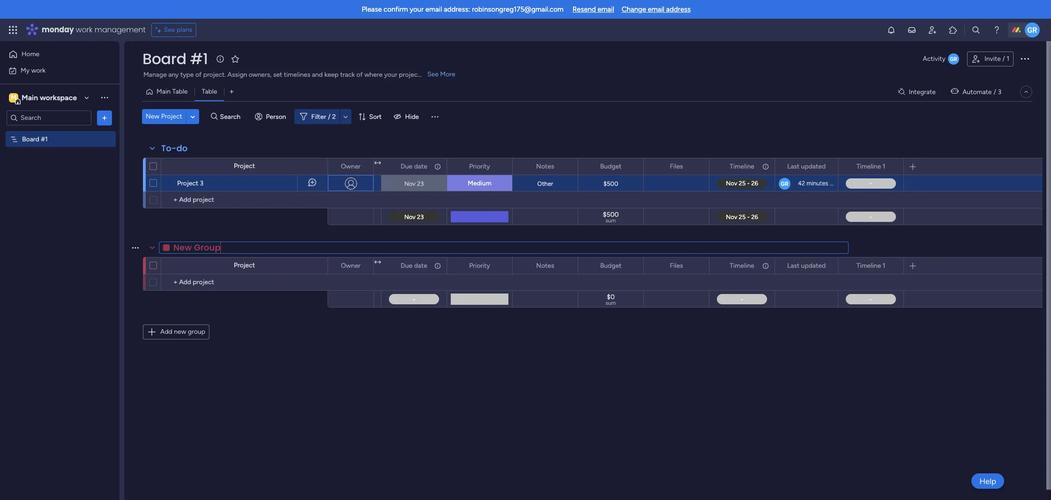 Task type: vqa. For each thing, say whether or not it's contained in the screenshot.
2nd "new workspace" element from the top
no



Task type: describe. For each thing, give the bounding box(es) containing it.
/ for 2
[[328, 113, 331, 121]]

keep
[[324, 71, 339, 79]]

integrate
[[909, 88, 936, 96]]

collapse board header image
[[1022, 88, 1030, 96]]

change
[[622, 5, 646, 14]]

see more link
[[426, 70, 456, 79]]

monday
[[42, 24, 74, 35]]

23
[[417, 180, 424, 187]]

plans
[[177, 26, 192, 34]]

due date for first due date field from the bottom of the page
[[401, 262, 427, 270]]

1 timeline 1 field from the top
[[854, 161, 888, 172]]

$0
[[607, 293, 615, 301]]

resend email
[[572, 5, 614, 14]]

confirm
[[384, 5, 408, 14]]

2 priority field from the top
[[467, 261, 492, 271]]

42 minutes ago
[[798, 180, 840, 187]]

do
[[176, 142, 188, 154]]

Search in workspace field
[[20, 112, 78, 123]]

$500 sum
[[603, 211, 619, 224]]

apps image
[[948, 25, 958, 35]]

notes for 2nd notes field from the top of the page
[[536, 262, 554, 270]]

track
[[340, 71, 355, 79]]

automate / 3
[[962, 88, 1001, 96]]

1 vertical spatial options image
[[100, 113, 109, 123]]

see more
[[427, 70, 455, 78]]

42
[[798, 180, 805, 187]]

angle down image
[[191, 113, 195, 120]]

add to favorites image
[[230, 54, 240, 63]]

add new group
[[160, 328, 205, 336]]

add
[[160, 328, 172, 336]]

manage any type of project. assign owners, set timelines and keep track of where your project stands.
[[143, 71, 443, 79]]

more
[[440, 70, 455, 78]]

no file image
[[672, 178, 680, 189]]

type
[[180, 71, 194, 79]]

1 date from the top
[[414, 162, 427, 170]]

1 files field from the top
[[667, 161, 685, 172]]

manage
[[143, 71, 167, 79]]

my work
[[21, 66, 46, 74]]

priority for second priority field from the bottom
[[469, 162, 490, 170]]

nov 23
[[404, 180, 424, 187]]

/ for 3
[[994, 88, 996, 96]]

email for resend email
[[598, 5, 614, 14]]

medium
[[468, 179, 491, 187]]

to-do
[[161, 142, 188, 154]]

2 owner field from the top
[[339, 261, 363, 271]]

1 horizontal spatial your
[[410, 5, 424, 14]]

timeline 1 for 2nd timeline 1 "field" from the top
[[856, 262, 885, 270]]

1 for 1st timeline 1 "field" from the top of the page
[[883, 162, 885, 170]]

2 budget field from the top
[[598, 261, 624, 271]]

sum for $500
[[606, 217, 616, 224]]

main table
[[157, 88, 188, 96]]

new project button
[[142, 109, 186, 124]]

help
[[979, 477, 996, 486]]

1 for 2nd timeline 1 "field" from the top
[[883, 262, 885, 270]]

where
[[364, 71, 383, 79]]

workspace image
[[9, 93, 18, 103]]

inbox image
[[907, 25, 917, 35]]

arrow down image
[[340, 111, 351, 122]]

sort
[[369, 113, 382, 121]]

hide
[[405, 113, 419, 121]]

work for monday
[[76, 24, 93, 35]]

see for see plans
[[164, 26, 175, 34]]

monday work management
[[42, 24, 146, 35]]

2 files field from the top
[[667, 261, 685, 271]]

invite / 1
[[984, 55, 1009, 63]]

invite
[[984, 55, 1001, 63]]

workspace options image
[[100, 93, 109, 102]]

add new group button
[[143, 325, 209, 340]]

budget for 1st budget field from the bottom of the page
[[600, 262, 622, 270]]

2 due date field from the top
[[398, 261, 430, 271]]

notes for 2nd notes field from the bottom of the page
[[536, 162, 554, 170]]

other
[[537, 180, 553, 187]]

sum for $0
[[606, 300, 616, 306]]

Board #1 field
[[140, 48, 210, 69]]

invite members image
[[928, 25, 937, 35]]

2 date from the top
[[414, 262, 427, 270]]

new
[[174, 328, 186, 336]]

2 timeline 1 field from the top
[[854, 261, 888, 271]]

person button
[[251, 109, 292, 124]]

1 due from the top
[[401, 162, 412, 170]]

1 + add project text field from the top
[[166, 194, 323, 206]]

please
[[362, 5, 382, 14]]

management
[[95, 24, 146, 35]]

1 budget field from the top
[[598, 161, 624, 172]]

address
[[666, 5, 691, 14]]

main table button
[[142, 84, 195, 99]]

robinsongreg175@gmail.com
[[472, 5, 564, 14]]

home
[[22, 50, 39, 58]]

1 last from the top
[[787, 162, 799, 170]]

2 last updated field from the top
[[785, 261, 828, 271]]

sort button
[[354, 109, 387, 124]]

activity
[[923, 55, 946, 63]]

help button
[[971, 474, 1004, 489]]

board inside list box
[[22, 135, 39, 143]]

$500 for $500
[[603, 180, 618, 187]]

0 vertical spatial board #1
[[142, 48, 208, 69]]

person
[[266, 113, 286, 121]]

main for main table
[[157, 88, 171, 96]]

change email address link
[[622, 5, 691, 14]]

To-do field
[[159, 142, 190, 155]]

2 due from the top
[[401, 262, 412, 270]]

email for change email address
[[648, 5, 664, 14]]

/ for 1
[[1002, 55, 1005, 63]]

workspace
[[40, 93, 77, 102]]

Search field
[[218, 110, 246, 123]]

1 last updated from the top
[[787, 162, 826, 170]]



Task type: locate. For each thing, give the bounding box(es) containing it.
of
[[195, 71, 202, 79], [357, 71, 363, 79]]

of right the type
[[195, 71, 202, 79]]

main down manage
[[157, 88, 171, 96]]

Due date field
[[398, 161, 430, 172], [398, 261, 430, 271]]

1 email from the left
[[425, 5, 442, 14]]

+ Add project text field
[[166, 194, 323, 206], [166, 277, 323, 288]]

3 email from the left
[[648, 5, 664, 14]]

1 vertical spatial work
[[31, 66, 46, 74]]

table button
[[195, 84, 224, 99]]

1 horizontal spatial work
[[76, 24, 93, 35]]

board #1
[[142, 48, 208, 69], [22, 135, 48, 143]]

main
[[157, 88, 171, 96], [22, 93, 38, 102]]

Priority field
[[467, 161, 492, 172], [467, 261, 492, 271]]

filter / 2
[[311, 113, 336, 121]]

0 vertical spatial budget field
[[598, 161, 624, 172]]

0 horizontal spatial #1
[[41, 135, 48, 143]]

last
[[787, 162, 799, 170], [787, 262, 799, 270]]

due date for 2nd due date field from the bottom of the page
[[401, 162, 427, 170]]

dapulse integrations image
[[898, 88, 905, 95]]

$0 sum
[[606, 293, 616, 306]]

due up nov
[[401, 162, 412, 170]]

1 vertical spatial last updated field
[[785, 261, 828, 271]]

due right v2 expand column image
[[401, 262, 412, 270]]

1 vertical spatial your
[[384, 71, 397, 79]]

main for main workspace
[[22, 93, 38, 102]]

2 notes field from the top
[[534, 261, 557, 271]]

0 horizontal spatial see
[[164, 26, 175, 34]]

1 horizontal spatial /
[[994, 88, 996, 96]]

1 vertical spatial see
[[427, 70, 439, 78]]

2 due date from the top
[[401, 262, 427, 270]]

options image right invite / 1
[[1019, 53, 1030, 64]]

0 horizontal spatial board
[[22, 135, 39, 143]]

2 vertical spatial /
[[328, 113, 331, 121]]

select product image
[[8, 25, 18, 35]]

notifications image
[[887, 25, 896, 35]]

2
[[332, 113, 336, 121]]

3
[[998, 88, 1001, 96], [200, 179, 203, 187]]

stands.
[[422, 71, 443, 79]]

table down project.
[[202, 88, 217, 96]]

0 vertical spatial owner field
[[339, 161, 363, 172]]

set
[[273, 71, 282, 79]]

0 vertical spatial board
[[142, 48, 186, 69]]

Files field
[[667, 161, 685, 172], [667, 261, 685, 271]]

files for 1st files field from the bottom
[[670, 262, 683, 270]]

1 vertical spatial 3
[[200, 179, 203, 187]]

files for 2nd files field from the bottom
[[670, 162, 683, 170]]

1 vertical spatial due
[[401, 262, 412, 270]]

1 timeline 1 from the top
[[856, 162, 885, 170]]

board #1 up any
[[142, 48, 208, 69]]

email right resend at the right of page
[[598, 5, 614, 14]]

see
[[164, 26, 175, 34], [427, 70, 439, 78]]

0 vertical spatial #1
[[190, 48, 208, 69]]

0 horizontal spatial board #1
[[22, 135, 48, 143]]

table
[[172, 88, 188, 96], [202, 88, 217, 96]]

2 files from the top
[[670, 262, 683, 270]]

1 vertical spatial priority
[[469, 262, 490, 270]]

owner left v2 expand column image
[[341, 262, 361, 270]]

see left the more
[[427, 70, 439, 78]]

0 vertical spatial options image
[[1019, 53, 1030, 64]]

invite / 1 button
[[967, 52, 1014, 67]]

1 horizontal spatial options image
[[1019, 53, 1030, 64]]

work for my
[[31, 66, 46, 74]]

due date field up nov 23
[[398, 161, 430, 172]]

main inside main table button
[[157, 88, 171, 96]]

automate
[[962, 88, 992, 96]]

1 due date field from the top
[[398, 161, 430, 172]]

owner for first owner 'field'
[[341, 162, 361, 170]]

0 vertical spatial last
[[787, 162, 799, 170]]

1 sum from the top
[[606, 217, 616, 224]]

0 vertical spatial your
[[410, 5, 424, 14]]

options image
[[1019, 53, 1030, 64], [100, 113, 109, 123]]

email left address:
[[425, 5, 442, 14]]

0 vertical spatial due
[[401, 162, 412, 170]]

1 vertical spatial timeline field
[[727, 261, 757, 271]]

workspace selection element
[[9, 92, 78, 104]]

1 horizontal spatial see
[[427, 70, 439, 78]]

and
[[312, 71, 323, 79]]

1 vertical spatial #1
[[41, 135, 48, 143]]

notes
[[536, 162, 554, 170], [536, 262, 554, 270]]

0 vertical spatial priority
[[469, 162, 490, 170]]

m
[[11, 93, 16, 101]]

/ left the 2
[[328, 113, 331, 121]]

Budget field
[[598, 161, 624, 172], [598, 261, 624, 271]]

1 vertical spatial budget field
[[598, 261, 624, 271]]

work right the my
[[31, 66, 46, 74]]

owner field left v2 expand column image
[[339, 261, 363, 271]]

1 horizontal spatial email
[[598, 5, 614, 14]]

date right v2 expand column image
[[414, 262, 427, 270]]

column information image
[[434, 163, 441, 170], [434, 262, 441, 270], [762, 262, 769, 270]]

priority
[[469, 162, 490, 170], [469, 262, 490, 270]]

2 priority from the top
[[469, 262, 490, 270]]

board down search in workspace field
[[22, 135, 39, 143]]

updated
[[801, 162, 826, 170], [801, 262, 826, 270]]

email right change
[[648, 5, 664, 14]]

owner for 1st owner 'field' from the bottom of the page
[[341, 262, 361, 270]]

0 vertical spatial notes field
[[534, 161, 557, 172]]

1 inside button
[[1007, 55, 1009, 63]]

new
[[146, 112, 159, 120]]

1 vertical spatial 1
[[883, 162, 885, 170]]

1 vertical spatial budget
[[600, 262, 622, 270]]

0 horizontal spatial 3
[[200, 179, 203, 187]]

1 vertical spatial board
[[22, 135, 39, 143]]

0 vertical spatial priority field
[[467, 161, 492, 172]]

1 vertical spatial owner field
[[339, 261, 363, 271]]

1 vertical spatial notes field
[[534, 261, 557, 271]]

2 notes from the top
[[536, 262, 554, 270]]

board #1 list box
[[0, 129, 119, 274]]

your
[[410, 5, 424, 14], [384, 71, 397, 79]]

1 vertical spatial due date field
[[398, 261, 430, 271]]

activity button
[[919, 52, 963, 67]]

0 vertical spatial date
[[414, 162, 427, 170]]

1 vertical spatial updated
[[801, 262, 826, 270]]

search everything image
[[971, 25, 981, 35]]

due
[[401, 162, 412, 170], [401, 262, 412, 270]]

1 horizontal spatial of
[[357, 71, 363, 79]]

project.
[[203, 71, 226, 79]]

nov
[[404, 180, 416, 187]]

hide button
[[390, 109, 425, 124]]

1 vertical spatial notes
[[536, 262, 554, 270]]

1 files from the top
[[670, 162, 683, 170]]

due date up nov 23
[[401, 162, 427, 170]]

1 owner from the top
[[341, 162, 361, 170]]

1 vertical spatial timeline 1
[[856, 262, 885, 270]]

menu image
[[430, 112, 440, 121]]

1 priority field from the top
[[467, 161, 492, 172]]

0 horizontal spatial of
[[195, 71, 202, 79]]

board #1 inside board #1 list box
[[22, 135, 48, 143]]

budget for first budget field
[[600, 162, 622, 170]]

0 vertical spatial work
[[76, 24, 93, 35]]

ago
[[830, 180, 840, 187]]

2 owner from the top
[[341, 262, 361, 270]]

priority for second priority field from the top of the page
[[469, 262, 490, 270]]

0 horizontal spatial table
[[172, 88, 188, 96]]

timeline 1
[[856, 162, 885, 170], [856, 262, 885, 270]]

1 budget from the top
[[600, 162, 622, 170]]

see inside 'button'
[[164, 26, 175, 34]]

1 vertical spatial board #1
[[22, 135, 48, 143]]

1 horizontal spatial 3
[[998, 88, 1001, 96]]

0 vertical spatial budget
[[600, 162, 622, 170]]

2 of from the left
[[357, 71, 363, 79]]

sum
[[606, 217, 616, 224], [606, 300, 616, 306]]

2 last from the top
[[787, 262, 799, 270]]

1 updated from the top
[[801, 162, 826, 170]]

0 horizontal spatial email
[[425, 5, 442, 14]]

1 vertical spatial priority field
[[467, 261, 492, 271]]

2 horizontal spatial email
[[648, 5, 664, 14]]

date up '23'
[[414, 162, 427, 170]]

any
[[168, 71, 179, 79]]

1 last updated field from the top
[[785, 161, 828, 172]]

1 owner field from the top
[[339, 161, 363, 172]]

0 vertical spatial files field
[[667, 161, 685, 172]]

please confirm your email address: robinsongreg175@gmail.com
[[362, 5, 564, 14]]

0 vertical spatial files
[[670, 162, 683, 170]]

v2 search image
[[211, 111, 218, 122]]

option
[[0, 131, 119, 133]]

1 vertical spatial due date
[[401, 262, 427, 270]]

project inside new project button
[[161, 112, 182, 120]]

1 of from the left
[[195, 71, 202, 79]]

2 sum from the top
[[606, 300, 616, 306]]

0 vertical spatial see
[[164, 26, 175, 34]]

your right confirm
[[410, 5, 424, 14]]

0 horizontal spatial your
[[384, 71, 397, 79]]

0 vertical spatial last updated
[[787, 162, 826, 170]]

help image
[[992, 25, 1001, 35]]

0 horizontal spatial options image
[[100, 113, 109, 123]]

2 vertical spatial 1
[[883, 262, 885, 270]]

0 vertical spatial timeline 1
[[856, 162, 885, 170]]

new project
[[146, 112, 182, 120]]

address:
[[444, 5, 470, 14]]

main right 'workspace' image
[[22, 93, 38, 102]]

project 3
[[177, 179, 203, 187]]

board #1 down search in workspace field
[[22, 135, 48, 143]]

home button
[[6, 47, 101, 62]]

my work button
[[6, 63, 101, 78]]

see for see more
[[427, 70, 439, 78]]

due date field right v2 expand column image
[[398, 261, 430, 271]]

due date right v2 expand column image
[[401, 262, 427, 270]]

work
[[76, 24, 93, 35], [31, 66, 46, 74]]

project
[[399, 71, 420, 79]]

owner
[[341, 162, 361, 170], [341, 262, 361, 270]]

0 vertical spatial timeline 1 field
[[854, 161, 888, 172]]

Timeline field
[[727, 161, 757, 172], [727, 261, 757, 271]]

1 vertical spatial /
[[994, 88, 996, 96]]

#1 inside list box
[[41, 135, 48, 143]]

change email address
[[622, 5, 691, 14]]

2 email from the left
[[598, 5, 614, 14]]

board
[[142, 48, 186, 69], [22, 135, 39, 143]]

0 vertical spatial 3
[[998, 88, 1001, 96]]

see plans button
[[151, 23, 196, 37]]

2 timeline field from the top
[[727, 261, 757, 271]]

see plans
[[164, 26, 192, 34]]

0 horizontal spatial main
[[22, 93, 38, 102]]

autopilot image
[[951, 85, 959, 97]]

to-
[[161, 142, 176, 154]]

2 timeline 1 from the top
[[856, 262, 885, 270]]

0 vertical spatial sum
[[606, 217, 616, 224]]

2 budget from the top
[[600, 262, 622, 270]]

0 horizontal spatial /
[[328, 113, 331, 121]]

options image down "workspace options" icon
[[100, 113, 109, 123]]

1 vertical spatial last
[[787, 262, 799, 270]]

timelines
[[284, 71, 310, 79]]

2 updated from the top
[[801, 262, 826, 270]]

1 horizontal spatial board #1
[[142, 48, 208, 69]]

1 vertical spatial + add project text field
[[166, 277, 323, 288]]

column information image
[[762, 163, 769, 170]]

1 horizontal spatial #1
[[190, 48, 208, 69]]

work inside my work button
[[31, 66, 46, 74]]

assign
[[227, 71, 247, 79]]

2 + add project text field from the top
[[166, 277, 323, 288]]

Last updated field
[[785, 161, 828, 172], [785, 261, 828, 271]]

work right 'monday'
[[76, 24, 93, 35]]

show board description image
[[214, 54, 226, 64]]

greg robinson image
[[1025, 22, 1040, 37]]

None field
[[159, 242, 849, 254]]

2 last updated from the top
[[787, 262, 826, 270]]

your right where
[[384, 71, 397, 79]]

1 timeline field from the top
[[727, 161, 757, 172]]

Owner field
[[339, 161, 363, 172], [339, 261, 363, 271]]

my
[[21, 66, 30, 74]]

add view image
[[230, 88, 234, 95]]

filter
[[311, 113, 326, 121]]

1 vertical spatial last updated
[[787, 262, 826, 270]]

0 vertical spatial notes
[[536, 162, 554, 170]]

project
[[161, 112, 182, 120], [234, 162, 255, 170], [177, 179, 198, 187], [234, 261, 255, 269]]

0 vertical spatial + add project text field
[[166, 194, 323, 206]]

main inside "workspace selection" element
[[22, 93, 38, 102]]

/ right automate
[[994, 88, 996, 96]]

0 vertical spatial /
[[1002, 55, 1005, 63]]

$500
[[603, 180, 618, 187], [603, 211, 619, 219]]

email
[[425, 5, 442, 14], [598, 5, 614, 14], [648, 5, 664, 14]]

#1
[[190, 48, 208, 69], [41, 135, 48, 143]]

resend email link
[[572, 5, 614, 14]]

#1 up the type
[[190, 48, 208, 69]]

2 horizontal spatial /
[[1002, 55, 1005, 63]]

0 horizontal spatial work
[[31, 66, 46, 74]]

/ right invite
[[1002, 55, 1005, 63]]

1
[[1007, 55, 1009, 63], [883, 162, 885, 170], [883, 262, 885, 270]]

table down any
[[172, 88, 188, 96]]

0 vertical spatial due date field
[[398, 161, 430, 172]]

see left plans
[[164, 26, 175, 34]]

0 vertical spatial owner
[[341, 162, 361, 170]]

2 table from the left
[[202, 88, 217, 96]]

board up any
[[142, 48, 186, 69]]

1 due date from the top
[[401, 162, 427, 170]]

1 notes field from the top
[[534, 161, 557, 172]]

1 vertical spatial $500
[[603, 211, 619, 219]]

1 vertical spatial files field
[[667, 261, 685, 271]]

1 vertical spatial date
[[414, 262, 427, 270]]

1 notes from the top
[[536, 162, 554, 170]]

Notes field
[[534, 161, 557, 172], [534, 261, 557, 271]]

owners,
[[249, 71, 272, 79]]

date
[[414, 162, 427, 170], [414, 262, 427, 270]]

1 horizontal spatial main
[[157, 88, 171, 96]]

1 horizontal spatial table
[[202, 88, 217, 96]]

resend
[[572, 5, 596, 14]]

1 vertical spatial timeline 1 field
[[854, 261, 888, 271]]

files
[[670, 162, 683, 170], [670, 262, 683, 270]]

v2 expand column image
[[374, 159, 381, 167]]

v2 expand column image
[[374, 259, 381, 267]]

of right track
[[357, 71, 363, 79]]

Timeline 1 field
[[854, 161, 888, 172], [854, 261, 888, 271]]

0 vertical spatial updated
[[801, 162, 826, 170]]

timeline 1 for 1st timeline 1 "field" from the top of the page
[[856, 162, 885, 170]]

1 priority from the top
[[469, 162, 490, 170]]

/ inside "invite / 1" button
[[1002, 55, 1005, 63]]

owner left v2 expand column icon
[[341, 162, 361, 170]]

1 vertical spatial owner
[[341, 262, 361, 270]]

$500 for $500 sum
[[603, 211, 619, 219]]

timeline
[[730, 162, 754, 170], [856, 162, 881, 170], [730, 262, 754, 270], [856, 262, 881, 270]]

1 vertical spatial sum
[[606, 300, 616, 306]]

1 table from the left
[[172, 88, 188, 96]]

1 vertical spatial files
[[670, 262, 683, 270]]

0 vertical spatial timeline field
[[727, 161, 757, 172]]

owner field left v2 expand column icon
[[339, 161, 363, 172]]

1 horizontal spatial board
[[142, 48, 186, 69]]

0 vertical spatial due date
[[401, 162, 427, 170]]

main workspace
[[22, 93, 77, 102]]

sum inside $500 sum
[[606, 217, 616, 224]]

0 vertical spatial $500
[[603, 180, 618, 187]]

budget
[[600, 162, 622, 170], [600, 262, 622, 270]]

group
[[188, 328, 205, 336]]

minutes
[[807, 180, 828, 187]]

#1 down search in workspace field
[[41, 135, 48, 143]]

0 vertical spatial last updated field
[[785, 161, 828, 172]]

0 vertical spatial 1
[[1007, 55, 1009, 63]]



